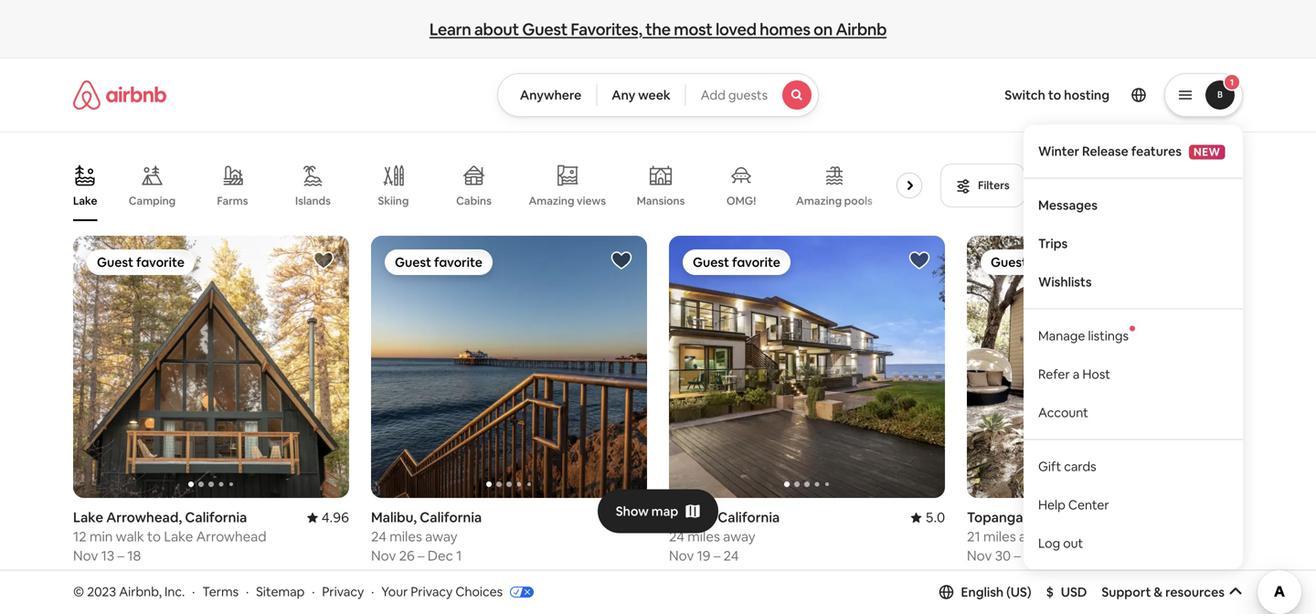 Task type: describe. For each thing, give the bounding box(es) containing it.
add
[[701, 87, 726, 103]]

malibu, california 24 miles away nov 26 – dec 1 $379 night
[[371, 509, 482, 590]]

miles for 26
[[390, 528, 422, 546]]

to inside profile element
[[1049, 87, 1062, 103]]

california inside lake arrowhead, california 12 min walk to lake arrowhead nov 13 – 18 $266 night
[[185, 509, 247, 527]]

favorites,
[[571, 19, 642, 40]]

2 horizontal spatial 24
[[724, 547, 739, 565]]

24 for nov 19 – 24
[[669, 528, 685, 546]]

on
[[814, 19, 833, 40]]

away for nov 30 – dec 5
[[1019, 528, 1052, 546]]

19
[[697, 547, 711, 565]]

skiing
[[378, 194, 409, 208]]

group for malibu, california 24 miles away nov 26 – dec 1 $379 night
[[371, 236, 647, 498]]

account link
[[1024, 394, 1244, 432]]

sitemap
[[256, 584, 305, 600]]

nov for nov 19 – 24
[[669, 547, 694, 565]]

filters button
[[941, 164, 1026, 208]]

group for lake arrowhead, california 12 min walk to lake arrowhead nov 13 – 18 $266 night
[[73, 236, 349, 498]]

features
[[1132, 143, 1182, 160]]

&
[[1154, 584, 1163, 601]]

profile element
[[841, 59, 1244, 570]]

log out button
[[1024, 524, 1244, 563]]

21
[[967, 528, 981, 546]]

lake arrowhead, california 12 min walk to lake arrowhead nov 13 – 18 $266 night
[[73, 509, 267, 590]]

week
[[638, 87, 671, 103]]

show map
[[616, 503, 679, 520]]

arrowhead
[[196, 528, 267, 546]]

dec for 5
[[1024, 547, 1050, 565]]

5.0
[[926, 509, 945, 527]]

2023
[[87, 584, 116, 600]]

new
[[1194, 145, 1221, 159]]

islands
[[295, 194, 331, 208]]

1 button
[[1165, 73, 1244, 117]]

nov for nov 30 – dec 5
[[967, 547, 992, 565]]

walk
[[116, 528, 144, 546]]

amazing pools
[[796, 194, 873, 208]]

5.0 out of 5 average rating image
[[911, 509, 945, 527]]

night inside lake arrowhead, california 12 min walk to lake arrowhead nov 13 – 18 $266 night
[[108, 572, 141, 590]]

guest
[[522, 19, 568, 40]]

– for nov 26 – dec 1
[[418, 547, 425, 565]]

dec for 1
[[428, 547, 453, 565]]

taxes
[[1160, 178, 1188, 192]]

gift cards
[[1039, 459, 1097, 475]]

camping
[[129, 194, 176, 208]]

refer a host
[[1039, 366, 1111, 383]]

california for malibu, california 24 miles away nov 19 – 24
[[718, 509, 780, 527]]

support & resources button
[[1102, 584, 1244, 601]]

30
[[995, 547, 1011, 565]]

show
[[616, 503, 649, 520]]

guests
[[729, 87, 768, 103]]

night for $225
[[1002, 572, 1034, 590]]

resources
[[1166, 584, 1225, 601]]

support & resources
[[1102, 584, 1225, 601]]

amazing views
[[529, 194, 606, 208]]

3 · from the left
[[312, 584, 315, 600]]

$
[[1047, 584, 1054, 601]]

wishlists link
[[1024, 263, 1244, 301]]

add to wishlist: malibu, california image
[[909, 250, 931, 272]]

4 · from the left
[[371, 584, 374, 600]]

night for $379
[[406, 572, 438, 590]]

– inside lake arrowhead, california 12 min walk to lake arrowhead nov 13 – 18 $266 night
[[118, 547, 124, 565]]

group for malibu, california 24 miles away nov 19 – 24
[[669, 236, 945, 498]]

california for malibu, california 24 miles away nov 26 – dec 1 $379 night
[[420, 509, 482, 527]]

13
[[101, 547, 115, 565]]

26
[[399, 547, 415, 565]]

group containing amazing views
[[73, 150, 930, 221]]

farms
[[217, 194, 248, 208]]

privacy link
[[322, 584, 364, 600]]

messages link
[[1024, 186, 1244, 225]]

a
[[1073, 366, 1080, 383]]

airbnb,
[[119, 584, 162, 600]]

has notifications image
[[1130, 326, 1136, 332]]

sitemap link
[[256, 584, 305, 600]]

map
[[652, 503, 679, 520]]

4.96
[[322, 509, 349, 527]]

nov inside lake arrowhead, california 12 min walk to lake arrowhead nov 13 – 18 $266 night
[[73, 547, 98, 565]]

malibu, for malibu, california 24 miles away nov 19 – 24
[[669, 509, 715, 527]]

winter
[[1039, 143, 1080, 160]]

©
[[73, 584, 84, 600]]

account
[[1039, 405, 1089, 421]]

arrowhead,
[[106, 509, 182, 527]]

add guests button
[[686, 73, 819, 117]]

learn
[[430, 19, 471, 40]]

show map button
[[598, 490, 719, 534]]

to inside lake arrowhead, california 12 min walk to lake arrowhead nov 13 – 18 $266 night
[[147, 528, 161, 546]]

anywhere
[[520, 87, 582, 103]]

any week
[[612, 87, 671, 103]]

most
[[674, 19, 713, 40]]

add to wishlist: lake arrowhead, california image
[[313, 250, 335, 272]]

display
[[1056, 178, 1093, 192]]

views
[[577, 194, 606, 208]]

help center link
[[1024, 486, 1244, 524]]

total
[[1096, 178, 1120, 192]]

miles for 19
[[688, 528, 720, 546]]

out
[[1064, 535, 1084, 552]]

$379
[[371, 572, 403, 590]]

(us)
[[1007, 584, 1032, 601]]

manage listings
[[1039, 328, 1129, 344]]

before
[[1122, 178, 1157, 192]]

amazing for amazing views
[[529, 194, 575, 208]]

2 · from the left
[[246, 584, 249, 600]]

amazing for amazing pools
[[796, 194, 842, 208]]

switch to hosting link
[[994, 76, 1121, 114]]

lake for lake
[[73, 194, 97, 208]]



Task type: vqa. For each thing, say whether or not it's contained in the screenshot.
Five people with a variety of body types and skin tones, and one of them is using a cane. image
no



Task type: locate. For each thing, give the bounding box(es) containing it.
· right inc.
[[192, 584, 195, 600]]

lake for lake arrowhead, california 12 min walk to lake arrowhead nov 13 – 18 $266 night
[[73, 509, 103, 527]]

nov inside the malibu, california 24 miles away nov 19 – 24
[[669, 547, 694, 565]]

release
[[1083, 143, 1129, 160]]

pools
[[845, 194, 873, 208]]

1 – from the left
[[118, 547, 124, 565]]

1 horizontal spatial away
[[723, 528, 756, 546]]

0 horizontal spatial night
[[108, 572, 141, 590]]

dec right 26
[[428, 547, 453, 565]]

3 night from the left
[[1002, 572, 1034, 590]]

– inside malibu, california 24 miles away nov 26 – dec 1 $379 night
[[418, 547, 425, 565]]

2 – from the left
[[418, 547, 425, 565]]

0 horizontal spatial miles
[[390, 528, 422, 546]]

24 down map
[[669, 528, 685, 546]]

gift cards link
[[1024, 448, 1244, 486]]

3 away from the left
[[1019, 528, 1052, 546]]

None search field
[[497, 73, 819, 117]]

2 california from the left
[[420, 509, 482, 527]]

learn about guest favorites, the most loved homes on airbnb
[[430, 19, 887, 40]]

24 for nov 26 – dec 1
[[371, 528, 387, 546]]

· left privacy link
[[312, 584, 315, 600]]

1 · from the left
[[192, 584, 195, 600]]

– right 19
[[714, 547, 721, 565]]

away up your privacy choices
[[425, 528, 458, 546]]

away inside malibu, california 24 miles away nov 26 – dec 1 $379 night
[[425, 528, 458, 546]]

refer a host link
[[1024, 355, 1244, 394]]

gift
[[1039, 459, 1062, 475]]

log out
[[1039, 535, 1084, 552]]

help center
[[1039, 497, 1110, 514]]

trips link
[[1024, 225, 1244, 263]]

1 vertical spatial to
[[147, 528, 161, 546]]

4.96 out of 5 average rating image
[[307, 509, 349, 527]]

miles inside topanga, california 21 miles away nov 30 – dec 5 $225 night
[[984, 528, 1016, 546]]

3 nov from the left
[[669, 547, 694, 565]]

to down arrowhead,
[[147, 528, 161, 546]]

miles
[[390, 528, 422, 546], [688, 528, 720, 546], [984, 528, 1016, 546]]

1
[[1231, 76, 1235, 88], [456, 547, 462, 565]]

california inside the malibu, california 24 miles away nov 19 – 24
[[718, 509, 780, 527]]

– inside the malibu, california 24 miles away nov 19 – 24
[[714, 547, 721, 565]]

listings
[[1089, 328, 1129, 344]]

3 miles from the left
[[984, 528, 1016, 546]]

1 privacy from the left
[[322, 584, 364, 600]]

1 vertical spatial lake
[[73, 509, 103, 527]]

1 horizontal spatial 1
[[1231, 76, 1235, 88]]

away for nov 19 – 24
[[723, 528, 756, 546]]

1 horizontal spatial miles
[[688, 528, 720, 546]]

$ usd
[[1047, 584, 1088, 601]]

any
[[612, 87, 636, 103]]

dec inside topanga, california 21 miles away nov 30 – dec 5 $225 night
[[1024, 547, 1050, 565]]

amazing
[[529, 194, 575, 208], [796, 194, 842, 208]]

18
[[127, 547, 141, 565]]

amazing left views
[[529, 194, 575, 208]]

· right terms
[[246, 584, 249, 600]]

2 malibu, from the left
[[669, 509, 715, 527]]

nov inside topanga, california 21 miles away nov 30 – dec 5 $225 night
[[967, 547, 992, 565]]

privacy left $379
[[322, 584, 364, 600]]

min
[[90, 528, 113, 546]]

nov inside malibu, california 24 miles away nov 26 – dec 1 $379 night
[[371, 547, 396, 565]]

california for topanga, california 21 miles away nov 30 – dec 5 $225 night
[[1030, 509, 1092, 527]]

messages
[[1039, 197, 1098, 214]]

miles inside the malibu, california 24 miles away nov 19 – 24
[[688, 528, 720, 546]]

– for nov 30 – dec 5
[[1014, 547, 1021, 565]]

group
[[73, 150, 930, 221], [73, 236, 349, 498], [371, 236, 647, 498], [669, 236, 945, 498], [967, 236, 1244, 498]]

night down 30
[[1002, 572, 1034, 590]]

choices
[[456, 584, 503, 600]]

terms
[[202, 584, 239, 600]]

3 – from the left
[[714, 547, 721, 565]]

trips
[[1039, 236, 1068, 252]]

24 up $379
[[371, 528, 387, 546]]

$225
[[967, 572, 999, 590]]

miles up 26
[[390, 528, 422, 546]]

cards
[[1065, 459, 1097, 475]]

add to wishlist: malibu, california image
[[611, 250, 633, 272]]

nov down 12
[[73, 547, 98, 565]]

lake up 12
[[73, 509, 103, 527]]

none search field containing anywhere
[[497, 73, 819, 117]]

to right switch
[[1049, 87, 1062, 103]]

0 horizontal spatial away
[[425, 528, 458, 546]]

5
[[1053, 547, 1060, 565]]

4 – from the left
[[1014, 547, 1021, 565]]

2 night from the left
[[406, 572, 438, 590]]

california inside topanga, california 21 miles away nov 30 – dec 5 $225 night
[[1030, 509, 1092, 527]]

nov
[[73, 547, 98, 565], [371, 547, 396, 565], [669, 547, 694, 565], [967, 547, 992, 565]]

dec left 5
[[1024, 547, 1050, 565]]

2 away from the left
[[723, 528, 756, 546]]

0 vertical spatial to
[[1049, 87, 1062, 103]]

english (us)
[[962, 584, 1032, 601]]

0 horizontal spatial amazing
[[529, 194, 575, 208]]

24 right 19
[[724, 547, 739, 565]]

0 horizontal spatial privacy
[[322, 584, 364, 600]]

1 inside malibu, california 24 miles away nov 26 – dec 1 $379 night
[[456, 547, 462, 565]]

usd
[[1062, 584, 1088, 601]]

omg!
[[727, 194, 756, 208]]

1 nov from the left
[[73, 547, 98, 565]]

away right show map button
[[723, 528, 756, 546]]

nov down "21"
[[967, 547, 992, 565]]

away down help
[[1019, 528, 1052, 546]]

0 vertical spatial lake
[[73, 194, 97, 208]]

english (us) button
[[940, 584, 1032, 601]]

1 away from the left
[[425, 528, 458, 546]]

manage
[[1039, 328, 1086, 344]]

1 horizontal spatial dec
[[1024, 547, 1050, 565]]

2 dec from the left
[[1024, 547, 1050, 565]]

2 nov from the left
[[371, 547, 396, 565]]

4.94 out of 5 average rating image
[[605, 509, 647, 527]]

0 horizontal spatial dec
[[428, 547, 453, 565]]

lake down arrowhead,
[[164, 528, 193, 546]]

dec inside malibu, california 24 miles away nov 26 – dec 1 $379 night
[[428, 547, 453, 565]]

– for nov 19 – 24
[[714, 547, 721, 565]]

1 vertical spatial 1
[[456, 547, 462, 565]]

0 horizontal spatial 24
[[371, 528, 387, 546]]

your privacy choices link
[[382, 584, 534, 602]]

airbnb
[[836, 19, 887, 40]]

24 inside malibu, california 24 miles away nov 26 – dec 1 $379 night
[[371, 528, 387, 546]]

night down 18
[[108, 572, 141, 590]]

0 horizontal spatial malibu,
[[371, 509, 417, 527]]

lake inside group
[[73, 194, 97, 208]]

$266
[[73, 572, 105, 590]]

·
[[192, 584, 195, 600], [246, 584, 249, 600], [312, 584, 315, 600], [371, 584, 374, 600]]

1 miles from the left
[[390, 528, 422, 546]]

0 horizontal spatial to
[[147, 528, 161, 546]]

winter release features
[[1039, 143, 1182, 160]]

to
[[1049, 87, 1062, 103], [147, 528, 161, 546]]

away inside topanga, california 21 miles away nov 30 – dec 5 $225 night
[[1019, 528, 1052, 546]]

1 dec from the left
[[428, 547, 453, 565]]

topanga, california 21 miles away nov 30 – dec 5 $225 night
[[967, 509, 1092, 590]]

malibu, inside malibu, california 24 miles away nov 26 – dec 1 $379 night
[[371, 509, 417, 527]]

12
[[73, 528, 87, 546]]

malibu, inside the malibu, california 24 miles away nov 19 – 24
[[669, 509, 715, 527]]

– right 26
[[418, 547, 425, 565]]

night inside topanga, california 21 miles away nov 30 – dec 5 $225 night
[[1002, 572, 1034, 590]]

4.94
[[620, 509, 647, 527]]

– inside topanga, california 21 miles away nov 30 – dec 5 $225 night
[[1014, 547, 1021, 565]]

1 horizontal spatial privacy
[[411, 584, 453, 600]]

1 horizontal spatial malibu,
[[669, 509, 715, 527]]

help
[[1039, 497, 1066, 514]]

california inside malibu, california 24 miles away nov 26 – dec 1 $379 night
[[420, 509, 482, 527]]

3 california from the left
[[718, 509, 780, 527]]

mansions
[[637, 194, 685, 208]]

miles up 19
[[688, 528, 720, 546]]

malibu, for malibu, california 24 miles away nov 26 – dec 1 $379 night
[[371, 509, 417, 527]]

miles inside malibu, california 24 miles away nov 26 – dec 1 $379 night
[[390, 528, 422, 546]]

4.95
[[1216, 509, 1244, 527]]

night down 26
[[406, 572, 438, 590]]

california up log out
[[1030, 509, 1092, 527]]

1 horizontal spatial night
[[406, 572, 438, 590]]

2 vertical spatial lake
[[164, 528, 193, 546]]

inc.
[[165, 584, 185, 600]]

1 night from the left
[[108, 572, 141, 590]]

away inside the malibu, california 24 miles away nov 19 – 24
[[723, 528, 756, 546]]

1 horizontal spatial to
[[1049, 87, 1062, 103]]

wishlists
[[1039, 274, 1092, 290]]

malibu, up 19
[[669, 509, 715, 527]]

manage listings link
[[1024, 317, 1244, 355]]

lake left the "camping"
[[73, 194, 97, 208]]

miles for 30
[[984, 528, 1016, 546]]

4 nov from the left
[[967, 547, 992, 565]]

topanga,
[[967, 509, 1027, 527]]

night inside malibu, california 24 miles away nov 26 – dec 1 $379 night
[[406, 572, 438, 590]]

log
[[1039, 535, 1061, 552]]

privacy inside 'link'
[[411, 584, 453, 600]]

– right 13
[[118, 547, 124, 565]]

cabins
[[456, 194, 492, 208]]

california up your privacy choices
[[420, 509, 482, 527]]

1 horizontal spatial 24
[[669, 528, 685, 546]]

1 horizontal spatial amazing
[[796, 194, 842, 208]]

hosting
[[1065, 87, 1110, 103]]

– right 30
[[1014, 547, 1021, 565]]

–
[[118, 547, 124, 565], [418, 547, 425, 565], [714, 547, 721, 565], [1014, 547, 1021, 565]]

switch
[[1005, 87, 1046, 103]]

amazing left "pools"
[[796, 194, 842, 208]]

your privacy choices
[[382, 584, 503, 600]]

4.95 out of 5 average rating image
[[1201, 509, 1244, 527]]

california up arrowhead
[[185, 509, 247, 527]]

1 malibu, from the left
[[371, 509, 417, 527]]

malibu, up 26
[[371, 509, 417, 527]]

nov left 26
[[371, 547, 396, 565]]

dec
[[428, 547, 453, 565], [1024, 547, 1050, 565]]

2 horizontal spatial away
[[1019, 528, 1052, 546]]

© 2023 airbnb, inc. ·
[[73, 584, 195, 600]]

about
[[474, 19, 519, 40]]

0 vertical spatial 1
[[1231, 76, 1235, 88]]

2 horizontal spatial miles
[[984, 528, 1016, 546]]

· left your on the left bottom of the page
[[371, 584, 374, 600]]

loved
[[716, 19, 757, 40]]

display total before taxes
[[1056, 178, 1188, 192]]

1 california from the left
[[185, 509, 247, 527]]

the
[[646, 19, 671, 40]]

refer
[[1039, 366, 1070, 383]]

0 horizontal spatial 1
[[456, 547, 462, 565]]

4 california from the left
[[1030, 509, 1092, 527]]

malibu, california 24 miles away nov 19 – 24
[[669, 509, 780, 565]]

nov for nov 26 – dec 1
[[371, 547, 396, 565]]

1 inside dropdown button
[[1231, 76, 1235, 88]]

2 miles from the left
[[688, 528, 720, 546]]

your
[[382, 584, 408, 600]]

terms · sitemap · privacy ·
[[202, 584, 374, 600]]

2 horizontal spatial night
[[1002, 572, 1034, 590]]

privacy right your on the left bottom of the page
[[411, 584, 453, 600]]

miles down topanga,
[[984, 528, 1016, 546]]

california right map
[[718, 509, 780, 527]]

away for nov 26 – dec 1
[[425, 528, 458, 546]]

group for topanga, california 21 miles away nov 30 – dec 5 $225 night
[[967, 236, 1244, 498]]

any week button
[[596, 73, 686, 117]]

host
[[1083, 366, 1111, 383]]

add guests
[[701, 87, 768, 103]]

nov left 19
[[669, 547, 694, 565]]

2 privacy from the left
[[411, 584, 453, 600]]

homes
[[760, 19, 811, 40]]

switch to hosting
[[1005, 87, 1110, 103]]

support
[[1102, 584, 1152, 601]]



